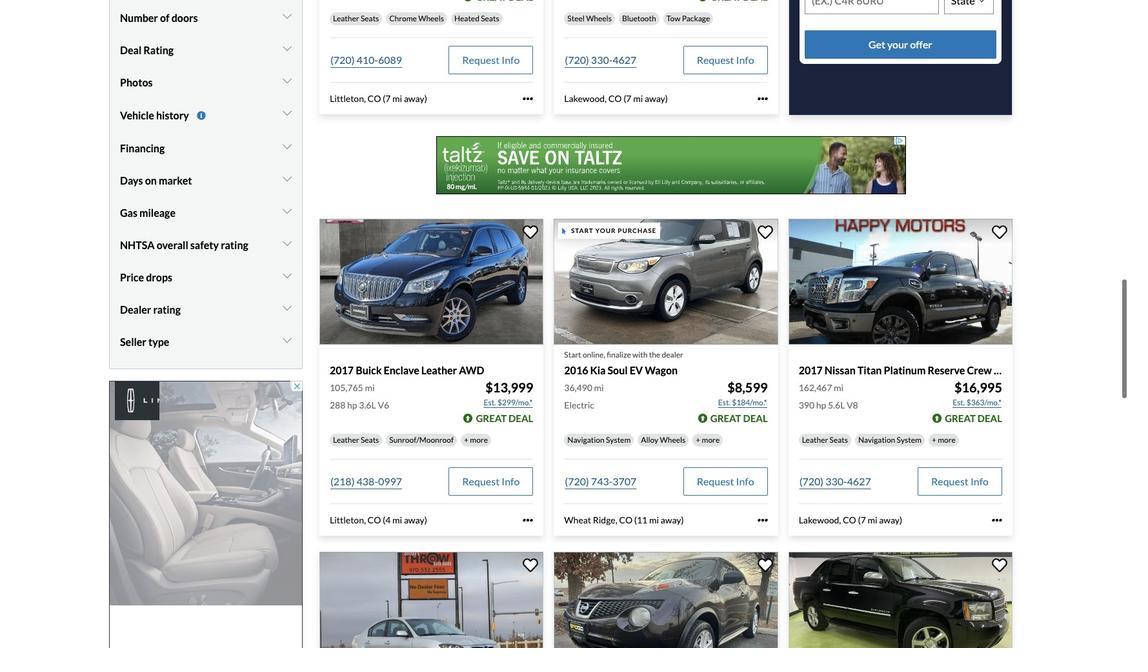Task type: describe. For each thing, give the bounding box(es) containing it.
(720) 330-4627 for right '(720) 330-4627' button
[[800, 470, 871, 483]]

rating
[[144, 39, 174, 52]]

vehicle history
[[120, 105, 189, 117]]

info for $16,995
[[971, 470, 989, 483]]

leather for chrome wheels
[[333, 9, 359, 19]]

2017 buick enclave leather awd
[[330, 360, 484, 372]]

chevron down image for price drops
[[283, 266, 292, 277]]

info for $13,999
[[502, 470, 520, 483]]

start your purchase
[[571, 222, 657, 230]]

+ more for $13,999
[[464, 430, 488, 440]]

history
[[156, 105, 189, 117]]

info for $8,599
[[736, 470, 754, 483]]

seats right heated
[[481, 9, 499, 19]]

$16,995 est. $363/mo.*
[[953, 375, 1003, 403]]

wheels for steel wheels
[[586, 9, 612, 19]]

overall
[[157, 235, 188, 247]]

chevron down image for financing
[[283, 137, 292, 147]]

reserve
[[928, 360, 965, 372]]

great deal for $16,995
[[945, 408, 1003, 419]]

3.6l
[[359, 395, 376, 406]]

buick
[[356, 360, 382, 372]]

3707
[[613, 470, 637, 483]]

deal for $16,995
[[978, 408, 1003, 419]]

330- for right '(720) 330-4627' button
[[826, 470, 847, 483]]

request info button for $8,599
[[683, 463, 768, 491]]

deal rating button
[[120, 30, 292, 62]]

$8,599
[[728, 375, 768, 390]]

4627 for the top '(720) 330-4627' button
[[613, 49, 637, 62]]

price
[[120, 267, 144, 279]]

est. for $13,999
[[484, 393, 496, 403]]

(720) for "(720) 410-6089" button
[[331, 49, 355, 62]]

(EX.) C4R 6URU field
[[805, 0, 939, 9]]

alloy
[[641, 430, 659, 440]]

0 vertical spatial lakewood,
[[564, 89, 607, 100]]

wagon
[[645, 360, 678, 372]]

(218)
[[331, 470, 355, 483]]

finalize
[[607, 346, 631, 355]]

nhtsa overall safety rating
[[120, 235, 248, 247]]

great deal for $8,599
[[711, 408, 768, 419]]

dealer rating
[[120, 299, 181, 311]]

0 horizontal spatial rating
[[153, 299, 181, 311]]

1 horizontal spatial ellipsis h image
[[758, 89, 768, 100]]

est. $299/mo.* button
[[483, 392, 533, 405]]

get your offer
[[869, 34, 933, 46]]

request info for $16,995
[[932, 470, 989, 483]]

2008 mazda mazda3 i sport sedan front-wheel drive 4-speed automatic image
[[320, 548, 544, 648]]

heated seats
[[454, 9, 499, 19]]

vehicle
[[120, 105, 154, 117]]

est. $184/mo.* button
[[718, 392, 768, 405]]

start online, finalize with the dealer 2016 kia soul ev wagon
[[564, 346, 684, 372]]

safety
[[190, 235, 219, 247]]

great for $16,995
[[945, 408, 976, 419]]

wheels for chrome wheels
[[418, 9, 444, 19]]

$8,599 est. $184/mo.*
[[718, 375, 768, 403]]

great for $8,599
[[711, 408, 742, 419]]

littleton, co (7 mi away)
[[330, 89, 427, 100]]

package
[[682, 9, 710, 19]]

leather seats for $13,999
[[333, 430, 379, 440]]

lakewood, co (7 mi away) for the middle ellipsis h image
[[564, 89, 668, 100]]

$13,999 est. $299/mo.*
[[484, 375, 533, 403]]

get
[[869, 34, 886, 46]]

your for get
[[888, 34, 909, 46]]

+ for $16,995
[[932, 430, 937, 440]]

away) for ellipsis h image associated with $16,995
[[879, 510, 903, 521]]

+ more for $8,599
[[696, 430, 720, 440]]

magnetic black 2017 nissan titan platinum reserve crew cab 4wd pickup truck four-wheel drive automatic image
[[789, 214, 1013, 341]]

chevron down image for gas mileage
[[283, 202, 292, 212]]

leather for sunroof/moonroof
[[333, 430, 359, 440]]

nhtsa
[[120, 235, 155, 247]]

titan
[[858, 360, 882, 372]]

743-
[[591, 470, 613, 483]]

105,765
[[330, 377, 363, 388]]

seats for sunroof/moonroof
[[361, 430, 379, 440]]

2017 nissan titan platinum reserve crew cab 4wd
[[799, 360, 1039, 372]]

1 vertical spatial advertisement element
[[109, 377, 303, 648]]

more for $13,999
[[470, 430, 488, 440]]

with
[[633, 346, 648, 355]]

seats for chrome wheels
[[361, 9, 379, 19]]

littleton, co (4 mi away)
[[330, 510, 427, 521]]

steel
[[568, 9, 585, 19]]

(218) 438-0997 button
[[330, 463, 403, 491]]

titanium silver 2016 kia soul ev wagon wagon front-wheel drive 1-speed automatic image
[[554, 214, 778, 341]]

nhtsa overall safety rating button
[[120, 225, 292, 257]]

soul
[[608, 360, 628, 372]]

est. $363/mo.* button
[[952, 392, 1003, 405]]

cab
[[994, 360, 1012, 372]]

get your offer button
[[805, 26, 997, 54]]

great deal for $13,999
[[476, 408, 533, 419]]

wheels for alloy wheels
[[660, 430, 686, 440]]

black 2013 chevrolet avalanche ltz black diamond edition 4wd pickup truck four-wheel drive automatic image
[[789, 548, 1013, 648]]

est. for $8,599
[[718, 393, 731, 403]]

162,467
[[799, 377, 832, 388]]

type
[[148, 331, 169, 344]]

1 horizontal spatial (720) 330-4627 button
[[799, 463, 872, 491]]

ridge,
[[593, 510, 618, 521]]

tow package
[[667, 9, 710, 19]]

photos button
[[120, 62, 292, 94]]

awd
[[459, 360, 484, 372]]

seller type
[[120, 331, 169, 344]]

heated
[[454, 9, 480, 19]]

deal for $13,999
[[509, 408, 533, 419]]

$299/mo.*
[[498, 393, 533, 403]]

your for start
[[596, 222, 616, 230]]

leather seats for $16,995
[[802, 430, 848, 440]]

days on market button
[[120, 160, 292, 193]]

number of doors
[[120, 7, 198, 19]]

drops
[[146, 267, 172, 279]]

request info button for $13,999
[[449, 463, 533, 491]]

5.6l
[[828, 395, 845, 406]]

4wd
[[1014, 360, 1039, 372]]

hp for $16,995
[[816, 395, 827, 406]]

(720) 410-6089 button
[[330, 42, 403, 70]]

platinum
[[884, 360, 926, 372]]

(720) 743-3707
[[565, 470, 637, 483]]

offer
[[910, 34, 933, 46]]

request info button for $16,995
[[918, 463, 1003, 491]]

littleton, for littleton, co (4 mi away)
[[330, 510, 366, 521]]

(720) for right '(720) 330-4627' button
[[800, 470, 824, 483]]

chevron down image for deal rating
[[283, 39, 292, 49]]

(11
[[634, 510, 648, 521]]

(218) 438-0997
[[331, 470, 402, 483]]

on
[[145, 170, 157, 182]]

dealer
[[120, 299, 151, 311]]

3 chevron down image from the top
[[283, 103, 292, 114]]

wheat
[[564, 510, 591, 521]]



Task type: locate. For each thing, give the bounding box(es) containing it.
0 horizontal spatial lakewood,
[[564, 89, 607, 100]]

seats
[[361, 9, 379, 19], [481, 9, 499, 19], [361, 430, 379, 440], [830, 430, 848, 440]]

0 horizontal spatial navigation
[[568, 430, 605, 440]]

1 more from the left
[[470, 430, 488, 440]]

0997
[[378, 470, 402, 483]]

vehicle history button
[[120, 94, 292, 128]]

request for $13,999
[[462, 470, 500, 483]]

2 horizontal spatial (7
[[858, 510, 866, 521]]

chevron down image inside price drops "dropdown button"
[[283, 266, 292, 277]]

0 horizontal spatial hp
[[347, 395, 357, 406]]

0 horizontal spatial +
[[464, 430, 469, 440]]

2 horizontal spatial + more
[[932, 430, 956, 440]]

1 deal from the left
[[509, 408, 533, 419]]

0 horizontal spatial great
[[476, 408, 507, 419]]

est. inside '$16,995 est. $363/mo.*'
[[953, 393, 965, 403]]

ellipsis h image
[[523, 89, 533, 100], [758, 510, 768, 521]]

2 navigation from the left
[[859, 430, 896, 440]]

2 2017 from the left
[[799, 360, 823, 372]]

hp right 390
[[816, 395, 827, 406]]

more for $16,995
[[938, 430, 956, 440]]

2016
[[564, 360, 588, 372]]

leather down '288'
[[333, 430, 359, 440]]

(720) 330-4627 for the top '(720) 330-4627' button
[[565, 49, 637, 62]]

chevron down image inside number of doors dropdown button
[[283, 6, 292, 17]]

0 vertical spatial advertisement element
[[436, 132, 906, 190]]

1 horizontal spatial great deal
[[711, 408, 768, 419]]

(720) inside button
[[331, 49, 355, 62]]

leather seats down 3.6l
[[333, 430, 379, 440]]

0 horizontal spatial (7
[[383, 89, 391, 100]]

0 horizontal spatial 330-
[[591, 49, 613, 62]]

0 horizontal spatial your
[[596, 222, 616, 230]]

0 horizontal spatial navigation system
[[568, 430, 631, 440]]

$363/mo.*
[[967, 393, 1002, 403]]

request info for $13,999
[[462, 470, 520, 483]]

2 deal from the left
[[743, 408, 768, 419]]

0 vertical spatial (720) 330-4627
[[565, 49, 637, 62]]

away) for ellipsis h image related to $13,999
[[404, 510, 427, 521]]

1 horizontal spatial +
[[696, 430, 701, 440]]

ellipsis h image for $16,995
[[992, 510, 1003, 521]]

sunroof/moonroof
[[390, 430, 454, 440]]

deal down $184/mo.*
[[743, 408, 768, 419]]

est. inside $13,999 est. $299/mo.*
[[484, 393, 496, 403]]

more down est. $363/mo.* button
[[938, 430, 956, 440]]

photos
[[120, 72, 153, 84]]

of
[[160, 7, 170, 19]]

0 vertical spatial your
[[888, 34, 909, 46]]

+ more for $16,995
[[932, 430, 956, 440]]

+ for $8,599
[[696, 430, 701, 440]]

chevron down image
[[283, 39, 292, 49], [283, 169, 292, 180], [283, 202, 292, 212], [283, 266, 292, 277], [283, 299, 292, 309], [283, 331, 292, 341]]

market
[[159, 170, 192, 182]]

request info for $8,599
[[697, 470, 754, 483]]

tow
[[667, 9, 681, 19]]

(720) 410-6089
[[331, 49, 402, 62]]

leather left awd
[[421, 360, 457, 372]]

(720) for the top '(720) 330-4627' button
[[565, 49, 589, 62]]

deal for $8,599
[[743, 408, 768, 419]]

electric
[[564, 395, 595, 406]]

view more image
[[197, 107, 206, 116]]

1 + from the left
[[464, 430, 469, 440]]

great deal down est. $363/mo.* button
[[945, 408, 1003, 419]]

0 horizontal spatial 2017
[[330, 360, 354, 372]]

more right alloy wheels
[[702, 430, 720, 440]]

your inside button
[[888, 34, 909, 46]]

navigation
[[568, 430, 605, 440], [859, 430, 896, 440]]

deal
[[120, 39, 142, 52]]

leather
[[333, 9, 359, 19], [421, 360, 457, 372], [333, 430, 359, 440], [802, 430, 828, 440]]

3 great deal from the left
[[945, 408, 1003, 419]]

2 hp from the left
[[816, 395, 827, 406]]

1 est. from the left
[[484, 393, 496, 403]]

1 horizontal spatial great
[[711, 408, 742, 419]]

seats for navigation system
[[830, 430, 848, 440]]

2 + more from the left
[[696, 430, 720, 440]]

chevron down image for dealer rating
[[283, 299, 292, 309]]

0 horizontal spatial great deal
[[476, 408, 533, 419]]

(7 for 6089
[[383, 89, 391, 100]]

start right mouse pointer image
[[571, 222, 594, 230]]

more for $8,599
[[702, 430, 720, 440]]

$13,999
[[486, 375, 533, 390]]

days on market
[[120, 170, 192, 182]]

0 vertical spatial (720) 330-4627 button
[[564, 42, 637, 70]]

2017 up 162,467
[[799, 360, 823, 372]]

0 horizontal spatial 4627
[[613, 49, 637, 62]]

2 + from the left
[[696, 430, 701, 440]]

hp for $13,999
[[347, 395, 357, 406]]

est.
[[484, 393, 496, 403], [718, 393, 731, 403], [953, 393, 965, 403]]

0 vertical spatial ellipsis h image
[[523, 89, 533, 100]]

2017
[[330, 360, 354, 372], [799, 360, 823, 372]]

system
[[606, 430, 631, 440], [897, 430, 922, 440]]

number
[[120, 7, 158, 19]]

2 horizontal spatial more
[[938, 430, 956, 440]]

est. left $184/mo.*
[[718, 393, 731, 403]]

(7
[[383, 89, 391, 100], [624, 89, 632, 100], [858, 510, 866, 521]]

1 horizontal spatial advertisement element
[[436, 132, 906, 190]]

seats down 3.6l
[[361, 430, 379, 440]]

online,
[[583, 346, 605, 355]]

est. inside $8,599 est. $184/mo.*
[[718, 393, 731, 403]]

0 horizontal spatial (720) 330-4627 button
[[564, 42, 637, 70]]

3 deal from the left
[[978, 408, 1003, 419]]

request info
[[462, 49, 520, 62], [697, 49, 754, 62], [462, 470, 520, 483], [697, 470, 754, 483], [932, 470, 989, 483]]

mi inside 162,467 mi 390 hp 5.6l v8
[[834, 377, 844, 388]]

purple 2014 nissan juke sl awd suv / crossover all-wheel drive continuously variable transmission image
[[554, 548, 778, 648]]

0 horizontal spatial + more
[[464, 430, 488, 440]]

0 horizontal spatial lakewood, co (7 mi away)
[[564, 89, 668, 100]]

chevron down image
[[283, 6, 292, 17], [283, 71, 292, 81], [283, 103, 292, 114], [283, 137, 292, 147], [283, 234, 292, 244]]

kia
[[590, 360, 606, 372]]

chevron down image inside deal rating dropdown button
[[283, 39, 292, 49]]

162,467 mi 390 hp 5.6l v8
[[799, 377, 858, 406]]

1 horizontal spatial deal
[[743, 408, 768, 419]]

chevron down image inside the nhtsa overall safety rating dropdown button
[[283, 234, 292, 244]]

+ for $13,999
[[464, 430, 469, 440]]

(720)
[[331, 49, 355, 62], [565, 49, 589, 62], [565, 470, 589, 483], [800, 470, 824, 483]]

36,490
[[564, 377, 593, 388]]

2 more from the left
[[702, 430, 720, 440]]

2 horizontal spatial +
[[932, 430, 937, 440]]

0 vertical spatial littleton,
[[330, 89, 366, 100]]

crew
[[967, 360, 992, 372]]

1 vertical spatial 330-
[[826, 470, 847, 483]]

leather seats down 5.6l on the right
[[802, 430, 848, 440]]

v8
[[847, 395, 858, 406]]

wheels right alloy
[[660, 430, 686, 440]]

chevron down image for number of doors
[[283, 6, 292, 17]]

390
[[799, 395, 815, 406]]

ev
[[630, 360, 643, 372]]

0 vertical spatial rating
[[221, 235, 248, 247]]

leather for navigation system
[[802, 430, 828, 440]]

request for $8,599
[[697, 470, 734, 483]]

seller type button
[[120, 322, 292, 354]]

1 horizontal spatial navigation system
[[859, 430, 922, 440]]

(720) for the (720) 743-3707 'button'
[[565, 470, 589, 483]]

start inside start online, finalize with the dealer 2016 kia soul ev wagon
[[564, 346, 581, 355]]

1 horizontal spatial rating
[[221, 235, 248, 247]]

0 horizontal spatial ellipsis h image
[[523, 510, 533, 521]]

1 hp from the left
[[347, 395, 357, 406]]

chevron down image inside financing dropdown button
[[283, 137, 292, 147]]

rating right 'safety'
[[221, 235, 248, 247]]

36,490 mi electric
[[564, 377, 604, 406]]

+ more down est. $363/mo.* button
[[932, 430, 956, 440]]

chevron down image inside dealer rating dropdown button
[[283, 299, 292, 309]]

6089
[[378, 49, 402, 62]]

your right get
[[888, 34, 909, 46]]

number of doors button
[[120, 0, 292, 30]]

2 horizontal spatial wheels
[[660, 430, 686, 440]]

littleton, for littleton, co (7 mi away)
[[330, 89, 366, 100]]

littleton, down "(720) 410-6089" button
[[330, 89, 366, 100]]

1 horizontal spatial (7
[[624, 89, 632, 100]]

1 chevron down image from the top
[[283, 6, 292, 17]]

3 chevron down image from the top
[[283, 202, 292, 212]]

wheels right chrome
[[418, 9, 444, 19]]

+ more down est. $299/mo.* button
[[464, 430, 488, 440]]

2 horizontal spatial ellipsis h image
[[992, 510, 1003, 521]]

1 great deal from the left
[[476, 408, 533, 419]]

1 horizontal spatial 2017
[[799, 360, 823, 372]]

2 navigation system from the left
[[859, 430, 922, 440]]

1 horizontal spatial lakewood, co (7 mi away)
[[799, 510, 903, 521]]

0 horizontal spatial est.
[[484, 393, 496, 403]]

deal
[[509, 408, 533, 419], [743, 408, 768, 419], [978, 408, 1003, 419]]

1 + more from the left
[[464, 430, 488, 440]]

1 horizontal spatial ellipsis h image
[[758, 510, 768, 521]]

leather seats
[[333, 9, 379, 19], [333, 430, 379, 440], [802, 430, 848, 440]]

wheels right steel
[[586, 9, 612, 19]]

1 navigation system from the left
[[568, 430, 631, 440]]

dealer
[[662, 346, 684, 355]]

mi inside 105,765 mi 288 hp 3.6l v6
[[365, 377, 375, 388]]

chevron down image inside photos 'dropdown button'
[[283, 71, 292, 81]]

chevron down image for nhtsa overall safety rating
[[283, 234, 292, 244]]

1 great from the left
[[476, 408, 507, 419]]

2 horizontal spatial great
[[945, 408, 976, 419]]

leather up (720) 410-6089
[[333, 9, 359, 19]]

1 horizontal spatial wheels
[[586, 9, 612, 19]]

great down est. $299/mo.* button
[[476, 408, 507, 419]]

chevron down image for days on market
[[283, 169, 292, 180]]

great for $13,999
[[476, 408, 507, 419]]

1 horizontal spatial your
[[888, 34, 909, 46]]

2 great from the left
[[711, 408, 742, 419]]

your left purchase
[[596, 222, 616, 230]]

0 horizontal spatial more
[[470, 430, 488, 440]]

3 + more from the left
[[932, 430, 956, 440]]

0 horizontal spatial (720) 330-4627
[[565, 49, 637, 62]]

3 + from the left
[[932, 430, 937, 440]]

seats down 5.6l on the right
[[830, 430, 848, 440]]

chrome wheels
[[390, 9, 444, 19]]

2 system from the left
[[897, 430, 922, 440]]

1 horizontal spatial more
[[702, 430, 720, 440]]

3 great from the left
[[945, 408, 976, 419]]

1 2017 from the left
[[330, 360, 354, 372]]

chevron down image for seller type
[[283, 331, 292, 341]]

2 littleton, from the top
[[330, 510, 366, 521]]

lakewood, co (7 mi away) for ellipsis h image associated with $16,995
[[799, 510, 903, 521]]

great deal
[[476, 408, 533, 419], [711, 408, 768, 419], [945, 408, 1003, 419]]

mouse pointer image
[[562, 223, 566, 230]]

+ more right alloy wheels
[[696, 430, 720, 440]]

start for start online, finalize with the dealer 2016 kia soul ev wagon
[[564, 346, 581, 355]]

start up 2016
[[564, 346, 581, 355]]

1 horizontal spatial + more
[[696, 430, 720, 440]]

2 est. from the left
[[718, 393, 731, 403]]

2017 for $13,999
[[330, 360, 354, 372]]

chevron down image inside the gas mileage dropdown button
[[283, 202, 292, 212]]

0 vertical spatial 4627
[[613, 49, 637, 62]]

1 vertical spatial start
[[564, 346, 581, 355]]

great deal down est. $299/mo.* button
[[476, 408, 533, 419]]

1 vertical spatial rating
[[153, 299, 181, 311]]

the
[[649, 346, 661, 355]]

438-
[[357, 470, 378, 483]]

gas mileage
[[120, 202, 176, 215]]

chevron down image for photos
[[283, 71, 292, 81]]

1 vertical spatial lakewood, co (7 mi away)
[[799, 510, 903, 521]]

2017 up 105,765
[[330, 360, 354, 372]]

gas mileage button
[[120, 193, 292, 225]]

mi inside the 36,490 mi electric
[[594, 377, 604, 388]]

hp
[[347, 395, 357, 406], [816, 395, 827, 406]]

bluetooth
[[622, 9, 656, 19]]

ellipsis h image for littleton, co (7 mi away)
[[523, 89, 533, 100]]

hp right '288'
[[347, 395, 357, 406]]

$16,995
[[955, 375, 1003, 390]]

1 horizontal spatial navigation
[[859, 430, 896, 440]]

0 horizontal spatial system
[[606, 430, 631, 440]]

great down est. $363/mo.* button
[[945, 408, 976, 419]]

288
[[330, 395, 346, 406]]

2 horizontal spatial great deal
[[945, 408, 1003, 419]]

1 horizontal spatial lakewood,
[[799, 510, 841, 521]]

hp inside 162,467 mi 390 hp 5.6l v8
[[816, 395, 827, 406]]

(720) inside 'button'
[[565, 470, 589, 483]]

0 horizontal spatial advertisement element
[[109, 377, 303, 648]]

0 horizontal spatial ellipsis h image
[[523, 89, 533, 100]]

2 great deal from the left
[[711, 408, 768, 419]]

2 chevron down image from the top
[[283, 71, 292, 81]]

1 vertical spatial ellipsis h image
[[758, 510, 768, 521]]

0 horizontal spatial wheels
[[418, 9, 444, 19]]

request info button
[[449, 42, 533, 70], [683, 42, 768, 70], [449, 463, 533, 491], [683, 463, 768, 491], [918, 463, 1003, 491]]

leather seats up (720) 410-6089
[[333, 9, 379, 19]]

0 vertical spatial 330-
[[591, 49, 613, 62]]

littleton, left the (4
[[330, 510, 366, 521]]

1 vertical spatial your
[[596, 222, 616, 230]]

seats left chrome
[[361, 9, 379, 19]]

(720) 743-3707 button
[[564, 463, 637, 491]]

great deal down est. $184/mo.* button
[[711, 408, 768, 419]]

1 vertical spatial 4627
[[847, 470, 871, 483]]

1 horizontal spatial 330-
[[826, 470, 847, 483]]

2 horizontal spatial deal
[[978, 408, 1003, 419]]

2 horizontal spatial est.
[[953, 393, 965, 403]]

3 more from the left
[[938, 430, 956, 440]]

2 chevron down image from the top
[[283, 169, 292, 180]]

purchase
[[618, 222, 657, 230]]

ellipsis h image for $13,999
[[523, 510, 533, 521]]

mileage
[[139, 202, 176, 215]]

0 vertical spatial lakewood, co (7 mi away)
[[564, 89, 668, 100]]

steel wheels
[[568, 9, 612, 19]]

est. down $16,995
[[953, 393, 965, 403]]

chevron down image inside seller type dropdown button
[[283, 331, 292, 341]]

ebony twilight metallic 2017 buick enclave leather awd suv / crossover all-wheel drive 6-speed automatic image
[[320, 214, 544, 341]]

1 system from the left
[[606, 430, 631, 440]]

1 horizontal spatial est.
[[718, 393, 731, 403]]

rating right dealer
[[153, 299, 181, 311]]

ellipsis h image for wheat ridge, co (11 mi away)
[[758, 510, 768, 521]]

hp inside 105,765 mi 288 hp 3.6l v6
[[347, 395, 357, 406]]

1 vertical spatial littleton,
[[330, 510, 366, 521]]

est. down "$13,999"
[[484, 393, 496, 403]]

4 chevron down image from the top
[[283, 266, 292, 277]]

request for $16,995
[[932, 470, 969, 483]]

4627 for right '(720) 330-4627' button
[[847, 470, 871, 483]]

est. for $16,995
[[953, 393, 965, 403]]

5 chevron down image from the top
[[283, 234, 292, 244]]

chrome
[[390, 9, 417, 19]]

(7 for 4627
[[624, 89, 632, 100]]

great down est. $184/mo.* button
[[711, 408, 742, 419]]

chevron down image inside days on market dropdown button
[[283, 169, 292, 180]]

away) for the middle ellipsis h image
[[645, 89, 668, 100]]

alloy wheels
[[641, 430, 686, 440]]

away)
[[404, 89, 427, 100], [645, 89, 668, 100], [404, 510, 427, 521], [661, 510, 684, 521], [879, 510, 903, 521]]

advertisement element
[[436, 132, 906, 190], [109, 377, 303, 648]]

330- for the top '(720) 330-4627' button
[[591, 49, 613, 62]]

wheels
[[418, 9, 444, 19], [586, 9, 612, 19], [660, 430, 686, 440]]

1 navigation from the left
[[568, 430, 605, 440]]

ellipsis h image
[[758, 89, 768, 100], [523, 510, 533, 521], [992, 510, 1003, 521]]

request
[[462, 49, 500, 62], [697, 49, 734, 62], [462, 470, 500, 483], [697, 470, 734, 483], [932, 470, 969, 483]]

4 chevron down image from the top
[[283, 137, 292, 147]]

(4
[[383, 510, 391, 521]]

0 vertical spatial start
[[571, 222, 594, 230]]

1 horizontal spatial system
[[897, 430, 922, 440]]

leather down 390
[[802, 430, 828, 440]]

6 chevron down image from the top
[[283, 331, 292, 341]]

more down est. $299/mo.* button
[[470, 430, 488, 440]]

wheat ridge, co (11 mi away)
[[564, 510, 684, 521]]

1 chevron down image from the top
[[283, 39, 292, 49]]

3 est. from the left
[[953, 393, 965, 403]]

v6
[[378, 395, 389, 406]]

1 vertical spatial (720) 330-4627 button
[[799, 463, 872, 491]]

1 vertical spatial lakewood,
[[799, 510, 841, 521]]

dealer rating button
[[120, 289, 292, 322]]

1 horizontal spatial 4627
[[847, 470, 871, 483]]

1 vertical spatial (720) 330-4627
[[800, 470, 871, 483]]

price drops button
[[120, 257, 292, 289]]

deal rating
[[120, 39, 174, 52]]

105,765 mi 288 hp 3.6l v6
[[330, 377, 389, 406]]

5 chevron down image from the top
[[283, 299, 292, 309]]

deal down the $363/mo.*
[[978, 408, 1003, 419]]

doors
[[172, 7, 198, 19]]

1 horizontal spatial (720) 330-4627
[[800, 470, 871, 483]]

financing button
[[120, 128, 292, 160]]

410-
[[357, 49, 378, 62]]

1 littleton, from the top
[[330, 89, 366, 100]]

1 horizontal spatial hp
[[816, 395, 827, 406]]

0 horizontal spatial deal
[[509, 408, 533, 419]]

2017 for $16,995
[[799, 360, 823, 372]]

deal down $299/mo.*
[[509, 408, 533, 419]]

start for start your purchase
[[571, 222, 594, 230]]

$184/mo.*
[[732, 393, 767, 403]]



Task type: vqa. For each thing, say whether or not it's contained in the screenshot.
+ More related to $13,999
yes



